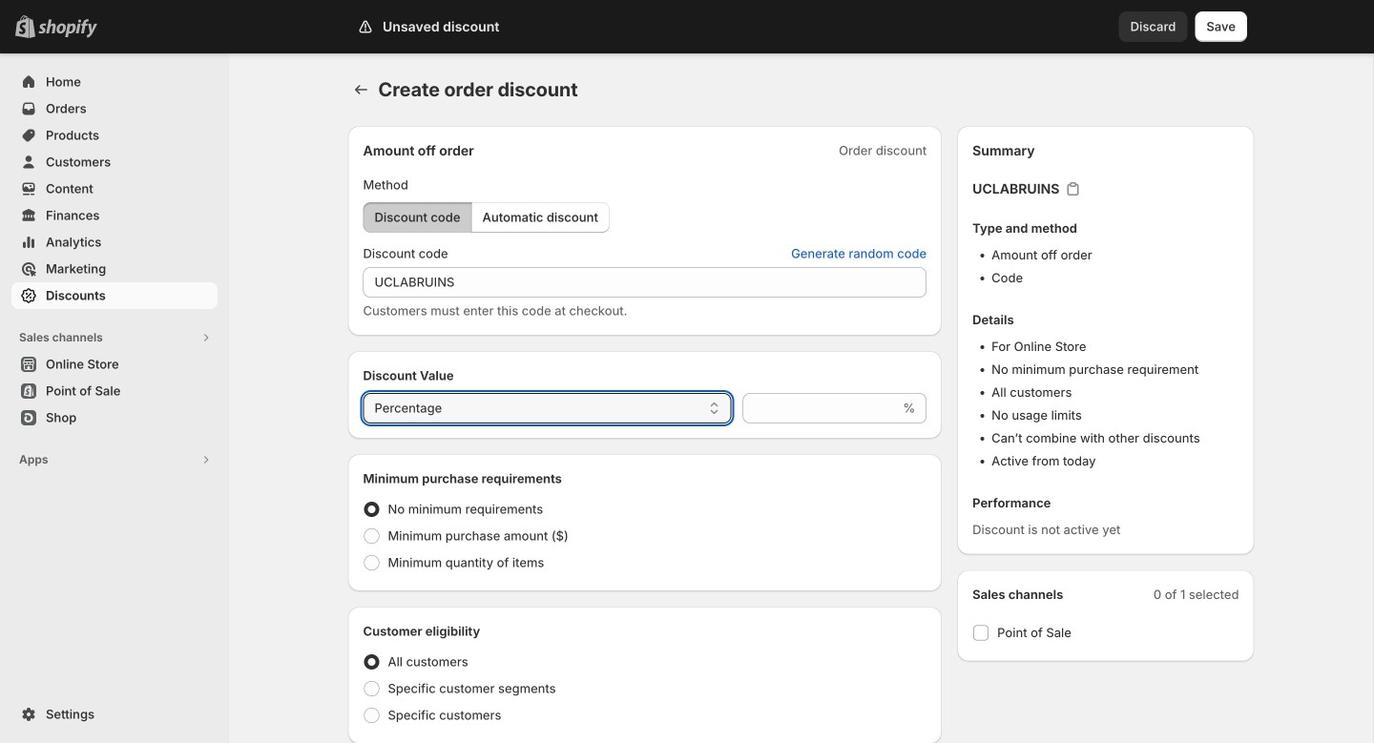 Task type: locate. For each thing, give the bounding box(es) containing it.
shopify image
[[38, 19, 97, 38]]

None text field
[[363, 267, 927, 298], [743, 393, 900, 424], [363, 267, 927, 298], [743, 393, 900, 424]]



Task type: vqa. For each thing, say whether or not it's contained in the screenshot.
in to the bottom
no



